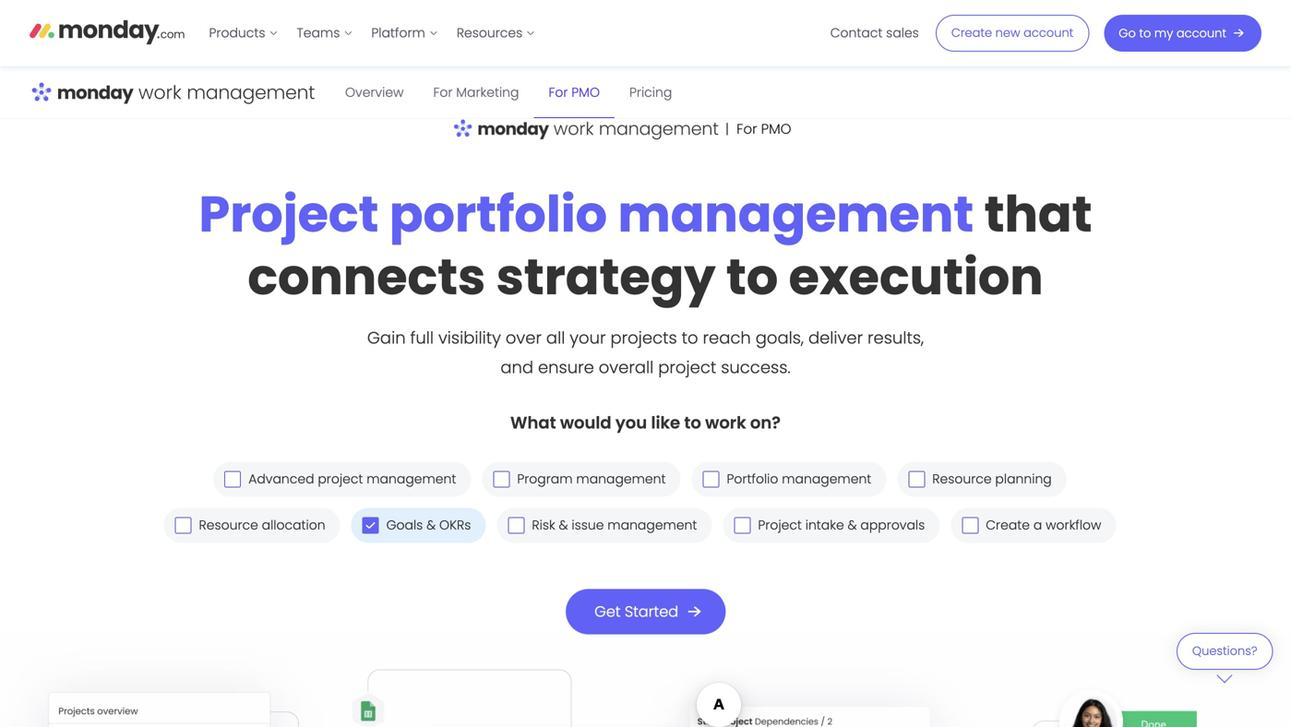 Task type: locate. For each thing, give the bounding box(es) containing it.
pmo
[[571, 84, 600, 102]]

to left reach
[[682, 326, 698, 350]]

resource planning button
[[897, 462, 1067, 497]]

& right intake
[[848, 516, 857, 534]]

what
[[510, 411, 556, 435]]

create inside button
[[951, 24, 992, 41]]

monday.com logo image
[[30, 12, 185, 51]]

for marketing link
[[418, 67, 534, 118]]

what would you like to work on?
[[510, 411, 781, 435]]

project intake & approvals button
[[723, 508, 940, 543]]

create inside button
[[986, 516, 1030, 534]]

0 vertical spatial resource
[[932, 470, 992, 488]]

create
[[951, 24, 992, 41], [986, 516, 1030, 534]]

project
[[199, 179, 379, 249], [758, 516, 802, 534]]

allocation
[[262, 516, 325, 534]]

0 vertical spatial project
[[658, 356, 716, 379]]

contact sales
[[830, 24, 919, 42]]

project down reach
[[658, 356, 716, 379]]

for pmo
[[549, 84, 600, 102]]

create left the a
[[986, 516, 1030, 534]]

pricing
[[629, 84, 672, 102]]

project inside button
[[758, 516, 802, 534]]

1 for from the left
[[433, 84, 453, 102]]

project inside button
[[318, 470, 363, 488]]

for left marketing
[[433, 84, 453, 102]]

create for create new account
[[951, 24, 992, 41]]

1 vertical spatial project
[[318, 470, 363, 488]]

on?
[[750, 411, 781, 435]]

risk & issue management button
[[497, 508, 712, 543]]

to right go
[[1139, 25, 1151, 42]]

resource left planning
[[932, 470, 992, 488]]

marketing
[[456, 84, 519, 102]]

& left okrs
[[426, 516, 436, 534]]

project intake & approvals
[[758, 516, 925, 534]]

program management button
[[482, 462, 681, 497]]

risk & issue management
[[532, 516, 697, 534]]

that
[[984, 179, 1092, 249]]

resource
[[932, 470, 992, 488], [199, 516, 258, 534]]

overview link
[[330, 67, 418, 118]]

results,
[[867, 326, 924, 350]]

0 vertical spatial project
[[199, 179, 379, 249]]

resources
[[457, 24, 523, 42]]

success.
[[721, 356, 791, 379]]

project right advanced
[[318, 470, 363, 488]]

for left pmo
[[549, 84, 568, 102]]

your
[[570, 326, 606, 350]]

resource inside "button"
[[199, 516, 258, 534]]

you
[[615, 411, 647, 435]]

create a workflow button
[[951, 508, 1116, 543]]

goals & okrs button
[[351, 508, 486, 543]]

program management
[[517, 470, 666, 488]]

portfolio management
[[727, 470, 871, 488]]

2 horizontal spatial &
[[848, 516, 857, 534]]

advanced project management button
[[213, 462, 471, 497]]

account
[[1024, 24, 1074, 41], [1176, 25, 1226, 42]]

connects
[[248, 242, 486, 312]]

1 horizontal spatial resource
[[932, 470, 992, 488]]

deliver
[[808, 326, 863, 350]]

reach
[[703, 326, 751, 350]]

1 horizontal spatial project
[[658, 356, 716, 379]]

over
[[506, 326, 542, 350]]

resource left allocation
[[199, 516, 258, 534]]

management
[[618, 179, 974, 249], [367, 470, 456, 488], [576, 470, 666, 488], [782, 470, 871, 488], [607, 516, 697, 534]]

0 horizontal spatial resource
[[199, 516, 258, 534]]

1 vertical spatial project
[[758, 516, 802, 534]]

contact
[[830, 24, 883, 42]]

new
[[995, 24, 1020, 41]]

account right the 'new'
[[1024, 24, 1074, 41]]

projects
[[610, 326, 677, 350]]

to
[[1139, 25, 1151, 42], [726, 242, 778, 312], [682, 326, 698, 350], [684, 411, 701, 435]]

0 horizontal spatial &
[[426, 516, 436, 534]]

&
[[426, 516, 436, 534], [559, 516, 568, 534], [848, 516, 857, 534]]

0 horizontal spatial for
[[433, 84, 453, 102]]

overview
[[345, 84, 404, 102]]

for marketing
[[433, 84, 519, 102]]

project
[[658, 356, 716, 379], [318, 470, 363, 488]]

0 horizontal spatial account
[[1024, 24, 1074, 41]]

& right risk
[[559, 516, 568, 534]]

to up reach
[[726, 242, 778, 312]]

planning
[[995, 470, 1052, 488]]

questions?
[[1192, 643, 1257, 659]]

visibility
[[438, 326, 501, 350]]

for
[[433, 84, 453, 102], [549, 84, 568, 102]]

0 vertical spatial create
[[951, 24, 992, 41]]

resource inside button
[[932, 470, 992, 488]]

account right my on the right top of the page
[[1176, 25, 1226, 42]]

resource for resource allocation
[[199, 516, 258, 534]]

for for for marketing
[[433, 84, 453, 102]]

create for create a workflow
[[986, 516, 1030, 534]]

for for for pmo
[[549, 84, 568, 102]]

work
[[705, 411, 746, 435]]

workflow
[[1046, 516, 1101, 534]]

0 horizontal spatial project
[[318, 470, 363, 488]]

1 & from the left
[[426, 516, 436, 534]]

all
[[546, 326, 565, 350]]

teams
[[297, 24, 340, 42]]

1 vertical spatial resource
[[199, 516, 258, 534]]

overall
[[599, 356, 654, 379]]

main element
[[200, 0, 1262, 66]]

to inside button
[[1139, 25, 1151, 42]]

contact sales button
[[821, 18, 928, 48]]

& for risk
[[559, 516, 568, 534]]

1 horizontal spatial &
[[559, 516, 568, 534]]

products link
[[200, 18, 287, 48]]

1 horizontal spatial account
[[1176, 25, 1226, 42]]

0 horizontal spatial project
[[199, 179, 379, 249]]

resource allocation
[[199, 516, 325, 534]]

project inside 'gain full visibility over all your projects to reach goals, deliver results, and ensure overall project success.'
[[658, 356, 716, 379]]

create left the 'new'
[[951, 24, 992, 41]]

1 vertical spatial create
[[986, 516, 1030, 534]]

to right the like in the bottom right of the page
[[684, 411, 701, 435]]

go
[[1119, 25, 1136, 42]]

management inside button
[[367, 470, 456, 488]]

list
[[200, 0, 545, 66]]

1 horizontal spatial for
[[549, 84, 568, 102]]

2 for from the left
[[549, 84, 568, 102]]

approvals
[[860, 516, 925, 534]]

1 horizontal spatial project
[[758, 516, 802, 534]]

2 & from the left
[[559, 516, 568, 534]]



Task type: vqa. For each thing, say whether or not it's contained in the screenshot.
value
no



Task type: describe. For each thing, give the bounding box(es) containing it.
ensure
[[538, 356, 594, 379]]

teams link
[[287, 18, 362, 48]]

portfolio
[[389, 179, 607, 249]]

create new account button
[[936, 15, 1089, 52]]

project portfolio management
[[199, 179, 984, 249]]

portfolio management button
[[692, 462, 886, 497]]

full
[[410, 326, 434, 350]]

issue
[[572, 516, 604, 534]]

platform
[[371, 24, 425, 42]]

get started button
[[566, 589, 725, 634]]

resource planning
[[932, 470, 1052, 488]]

gain full visibility over all your projects to reach goals, deliver results, and ensure overall project success.
[[367, 326, 924, 379]]

project for project portfolio management
[[199, 179, 379, 249]]

logo for pmo image
[[452, 105, 839, 154]]

started
[[625, 601, 678, 622]]

goals & okrs
[[386, 516, 471, 534]]

monday.com work management image
[[30, 67, 316, 119]]

to inside 'gain full visibility over all your projects to reach goals, deliver results, and ensure overall project success.'
[[682, 326, 698, 350]]

create a workflow
[[986, 516, 1101, 534]]

advanced project management
[[248, 470, 456, 488]]

to inside that connects strategy to execution
[[726, 242, 778, 312]]

3 & from the left
[[848, 516, 857, 534]]

strategy
[[496, 242, 716, 312]]

create new account
[[951, 24, 1074, 41]]

resource allocation button
[[164, 508, 340, 543]]

platform link
[[362, 18, 447, 48]]

account inside button
[[1176, 25, 1226, 42]]

goals,
[[756, 326, 804, 350]]

advanced
[[248, 470, 314, 488]]

questions? button
[[1176, 633, 1273, 683]]

my
[[1154, 25, 1173, 42]]

portfolio
[[727, 470, 778, 488]]

for pmo link
[[534, 67, 615, 118]]

goals
[[386, 516, 423, 534]]

and
[[500, 356, 533, 379]]

program
[[517, 470, 573, 488]]

pricing link
[[615, 67, 687, 118]]

products
[[209, 24, 265, 42]]

risk
[[532, 516, 555, 534]]

go to my account
[[1119, 25, 1226, 42]]

& for goals
[[426, 516, 436, 534]]

a
[[1033, 516, 1042, 534]]

list containing products
[[200, 0, 545, 66]]

execution
[[789, 242, 1043, 312]]

gain
[[367, 326, 406, 350]]

account inside button
[[1024, 24, 1074, 41]]

resources link
[[447, 18, 545, 48]]

okrs
[[439, 516, 471, 534]]

that connects strategy to execution
[[248, 179, 1092, 312]]

like
[[651, 411, 680, 435]]

project for project intake & approvals
[[758, 516, 802, 534]]

get
[[594, 601, 620, 622]]

resource for resource planning
[[932, 470, 992, 488]]

go to my account button
[[1104, 15, 1262, 52]]

sales
[[886, 24, 919, 42]]

get started
[[594, 601, 678, 622]]

intake
[[805, 516, 844, 534]]

would
[[560, 411, 611, 435]]



